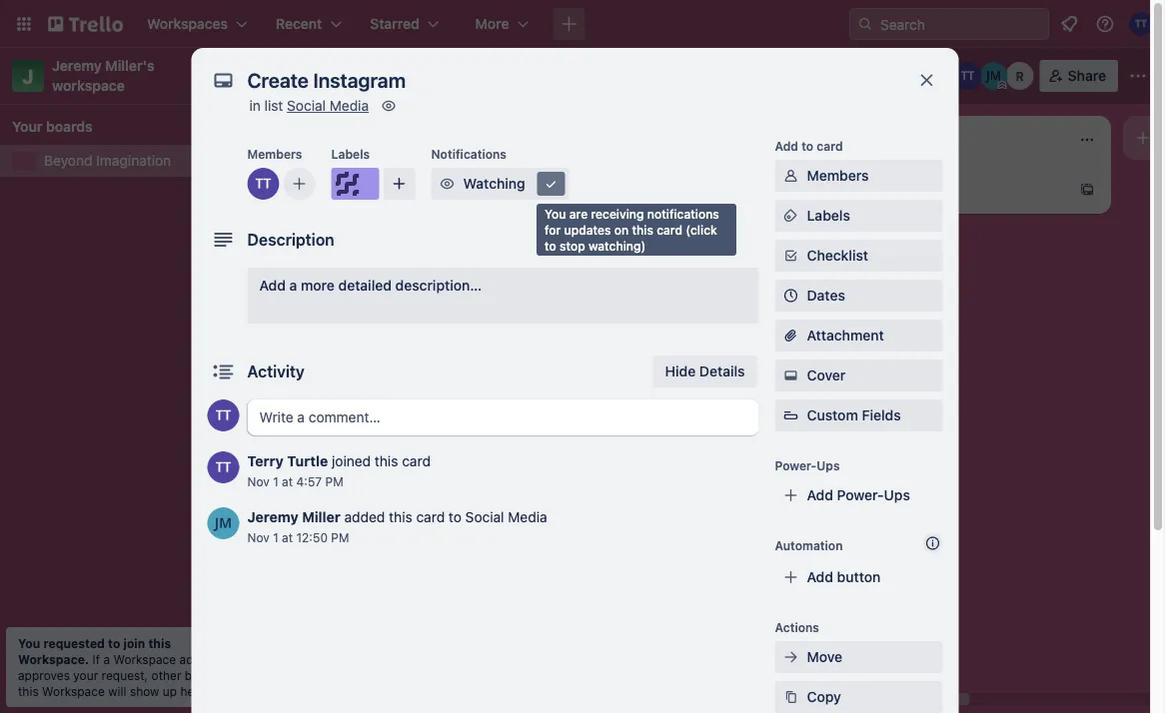 Task type: vqa. For each thing, say whether or not it's contained in the screenshot.
topmost 'Workspace'
yes



Task type: locate. For each thing, give the bounding box(es) containing it.
updates
[[564, 223, 611, 237]]

1 vertical spatial imagination
[[96, 152, 171, 169]]

your
[[73, 669, 98, 683]]

ups down "fields"
[[884, 487, 910, 504]]

1 nov from the top
[[247, 475, 270, 489]]

0 horizontal spatial power-
[[775, 459, 817, 473]]

1 vertical spatial beyond
[[44, 152, 92, 169]]

add down receiving
[[596, 229, 622, 246]]

nov down terry
[[247, 475, 270, 489]]

a
[[910, 181, 917, 198], [626, 229, 634, 246], [289, 277, 297, 294], [342, 301, 350, 318], [103, 653, 110, 667]]

add a card down detailed
[[312, 301, 383, 318]]

0 vertical spatial ups
[[817, 459, 840, 473]]

jeremy for jeremy miller added this card to social media nov 1 at 12:50 pm
[[247, 509, 299, 526]]

share
[[1068, 67, 1106, 84]]

add a card button for the left create from template… "image"
[[564, 222, 788, 254]]

nov 1 at 4:57 pm link
[[247, 475, 343, 489]]

beyond imagination link
[[44, 151, 248, 171]]

sm image inside cover link
[[781, 366, 801, 386]]

at left 4:57
[[282, 475, 293, 489]]

card right added
[[416, 509, 445, 526]]

sm image left cover
[[781, 366, 801, 386]]

1 horizontal spatial imagination
[[355, 65, 456, 86]]

1 horizontal spatial workspace
[[113, 653, 176, 667]]

add
[[775, 139, 799, 153], [880, 181, 906, 198], [596, 229, 622, 246], [259, 277, 286, 294], [312, 301, 338, 318], [807, 487, 834, 504], [807, 569, 834, 586]]

1 horizontal spatial power-
[[837, 487, 884, 504]]

0 horizontal spatial media
[[330, 97, 369, 114]]

1 horizontal spatial members
[[807, 167, 869, 184]]

2 1 from the top
[[273, 531, 279, 545]]

1 horizontal spatial beyond imagination
[[286, 65, 456, 86]]

cover
[[807, 367, 846, 384]]

0 horizontal spatial members
[[247, 147, 302, 161]]

card up members link
[[817, 139, 843, 153]]

0 vertical spatial in
[[249, 97, 261, 114]]

0 vertical spatial add a card button
[[848, 174, 1072, 206]]

0 vertical spatial media
[[330, 97, 369, 114]]

beyond imagination down your boards with 1 items element
[[44, 152, 171, 169]]

0 horizontal spatial in
[[227, 669, 237, 683]]

beyond up in list social media
[[286, 65, 351, 86]]

members
[[247, 147, 302, 161], [807, 167, 869, 184]]

jeremy miller (jeremymiller198) image
[[980, 62, 1008, 90], [207, 508, 239, 540]]

rubyanndersson (rubyanndersson) image
[[1006, 62, 1034, 90]]

copy
[[807, 689, 841, 706]]

this down approves
[[18, 685, 39, 699]]

2 horizontal spatial add a card
[[880, 181, 951, 198]]

1 vertical spatial members
[[807, 167, 869, 184]]

1 horizontal spatial social
[[465, 509, 504, 526]]

0 vertical spatial 1
[[273, 475, 279, 489]]

1 down terry
[[273, 475, 279, 489]]

beyond down your boards
[[44, 152, 92, 169]]

imagination down your boards with 1 items element
[[96, 152, 171, 169]]

search image
[[858, 16, 874, 32]]

1 vertical spatial in
[[227, 669, 237, 683]]

0 vertical spatial beyond imagination
[[286, 65, 456, 86]]

copy link
[[775, 682, 943, 714]]

members up the add members to card image
[[247, 147, 302, 161]]

1 horizontal spatial create from template… image
[[1080, 182, 1095, 198]]

pm down miller
[[331, 531, 349, 545]]

pm
[[325, 475, 343, 489], [331, 531, 349, 545]]

power- inside add power-ups link
[[837, 487, 884, 504]]

for
[[545, 223, 561, 237]]

sm image inside move "link"
[[781, 648, 801, 668]]

watching)
[[589, 239, 646, 253]]

more
[[301, 277, 335, 294]]

Search field
[[874, 9, 1049, 39]]

in list social media
[[249, 97, 369, 114]]

add down automation
[[807, 569, 834, 586]]

1 vertical spatial workspace
[[42, 685, 105, 699]]

0 vertical spatial pm
[[325, 475, 343, 489]]

beyond inside text field
[[286, 65, 351, 86]]

color: purple, title: none image right the add members to card image
[[331, 168, 379, 200]]

0 horizontal spatial you
[[18, 637, 40, 651]]

1 vertical spatial nov
[[247, 531, 270, 545]]

this
[[632, 223, 654, 237], [375, 453, 398, 470], [389, 509, 413, 526], [148, 637, 171, 651], [18, 685, 39, 699]]

1 vertical spatial social
[[465, 509, 504, 526]]

jeremy miller (jeremymiller198) image left nov 1 at 12:50 pm 'link'
[[207, 508, 239, 540]]

jeremy
[[52, 57, 102, 74], [247, 509, 299, 526]]

this right added
[[389, 509, 413, 526]]

1 horizontal spatial boards
[[185, 669, 224, 683]]

ups up add power-ups
[[817, 459, 840, 473]]

your boards with 1 items element
[[12, 115, 238, 139]]

sm image inside copy link
[[781, 688, 801, 708]]

0 vertical spatial nov
[[247, 475, 270, 489]]

add left more
[[259, 277, 286, 294]]

0 vertical spatial imagination
[[355, 65, 456, 86]]

beyond imagination
[[286, 65, 456, 86], [44, 152, 171, 169]]

0 horizontal spatial beyond
[[44, 152, 92, 169]]

beyond imagination up social media link
[[286, 65, 456, 86]]

nov
[[247, 475, 270, 489], [247, 531, 270, 545]]

power- down the custom
[[775, 459, 817, 473]]

1 inside terry turtle joined this card nov 1 at 4:57 pm
[[273, 475, 279, 489]]

add a card down receiving
[[596, 229, 667, 246]]

1 vertical spatial power-
[[837, 487, 884, 504]]

r
[[1016, 69, 1024, 83]]

add down more
[[312, 301, 338, 318]]

add a card
[[880, 181, 951, 198], [596, 229, 667, 246], [312, 301, 383, 318]]

1 vertical spatial media
[[508, 509, 547, 526]]

0 vertical spatial jeremy
[[52, 57, 102, 74]]

1 vertical spatial jeremy
[[247, 509, 299, 526]]

jeremy up nov 1 at 12:50 pm 'link'
[[247, 509, 299, 526]]

0 horizontal spatial jeremy miller (jeremymiller198) image
[[207, 508, 239, 540]]

workspace down join
[[113, 653, 176, 667]]

a inside add a more detailed description… link
[[289, 277, 297, 294]]

a left more
[[289, 277, 297, 294]]

1 vertical spatial jeremy miller (jeremymiller198) image
[[207, 508, 239, 540]]

hide
[[665, 363, 696, 380]]

2 vertical spatial add a card
[[312, 301, 383, 318]]

1 horizontal spatial labels
[[807, 207, 850, 224]]

you inside you are receiving notifications for updates on this card (click to stop watching)
[[545, 207, 566, 221]]

sm image for watching
[[437, 174, 457, 194]]

1 vertical spatial pm
[[331, 531, 349, 545]]

0 horizontal spatial add a card button
[[280, 294, 504, 326]]

workspace down your on the left
[[42, 685, 105, 699]]

nov left 12:50
[[247, 531, 270, 545]]

1 at from the top
[[282, 475, 293, 489]]

0 vertical spatial beyond
[[286, 65, 351, 86]]

2 nov from the top
[[247, 531, 270, 545]]

1 vertical spatial 1
[[273, 531, 279, 545]]

0 horizontal spatial labels
[[331, 147, 370, 161]]

boards right the your
[[46, 118, 93, 135]]

dates button
[[775, 280, 943, 312]]

labels up create instagram
[[331, 147, 370, 161]]

0 vertical spatial create from template… image
[[1080, 182, 1095, 198]]

0 horizontal spatial workspace
[[42, 685, 105, 699]]

jeremy up workspace
[[52, 57, 102, 74]]

members down "add to card"
[[807, 167, 869, 184]]

1 left 12:50
[[273, 531, 279, 545]]

social media link
[[287, 97, 369, 114]]

this inside if a workspace admin approves your request, other boards in this workspace will show up here.
[[18, 685, 39, 699]]

1 vertical spatial at
[[282, 531, 293, 545]]

are
[[569, 207, 588, 221]]

media inside 'jeremy miller added this card to social media nov 1 at 12:50 pm'
[[508, 509, 547, 526]]

power- down power-ups at the bottom
[[837, 487, 884, 504]]

in left the list
[[249, 97, 261, 114]]

0 vertical spatial at
[[282, 475, 293, 489]]

sm image
[[379, 96, 399, 116], [781, 246, 801, 266], [781, 366, 801, 386], [781, 688, 801, 708]]

this right join
[[148, 637, 171, 651]]

pm inside 'jeremy miller added this card to social media nov 1 at 12:50 pm'
[[331, 531, 349, 545]]

a down receiving
[[626, 229, 634, 246]]

1 horizontal spatial add a card
[[596, 229, 667, 246]]

boards down the admin
[[185, 669, 224, 683]]

social
[[287, 97, 326, 114], [465, 509, 504, 526]]

1 vertical spatial you
[[18, 637, 40, 651]]

color: purple, title: none image
[[331, 168, 379, 200], [292, 172, 332, 180]]

custom
[[807, 407, 858, 424]]

boards inside if a workspace admin approves your request, other boards in this workspace will show up here.
[[185, 669, 224, 683]]

this inside you requested to join this workspace.
[[148, 637, 171, 651]]

boards
[[46, 118, 93, 135], [185, 669, 224, 683]]

show menu image
[[1128, 66, 1148, 86]]

to right added
[[449, 509, 462, 526]]

1 vertical spatial create from template… image
[[796, 230, 812, 246]]

workspace.
[[18, 653, 89, 667]]

thinking link
[[576, 184, 808, 204]]

r button
[[1006, 62, 1034, 90]]

sm image inside labels link
[[781, 206, 801, 226]]

0 vertical spatial social
[[287, 97, 326, 114]]

if
[[92, 653, 100, 667]]

this inside 'jeremy miller added this card to social media nov 1 at 12:50 pm'
[[389, 509, 413, 526]]

at left 12:50
[[282, 531, 293, 545]]

you for you are receiving notifications for updates on this card (click to stop watching)
[[545, 207, 566, 221]]

nov inside 'jeremy miller added this card to social media nov 1 at 12:50 pm'
[[247, 531, 270, 545]]

you up for
[[545, 207, 566, 221]]

ups
[[817, 459, 840, 473], [884, 487, 910, 504]]

1 horizontal spatial add a card button
[[564, 222, 788, 254]]

terry turtle (terryturtle) image
[[1129, 12, 1153, 36], [247, 168, 279, 200], [504, 208, 528, 232], [207, 400, 239, 432], [207, 452, 239, 484]]

to down for
[[545, 239, 556, 253]]

0 vertical spatial you
[[545, 207, 566, 221]]

Board name text field
[[276, 60, 466, 92]]

j
[[22, 64, 34, 87]]

sm image inside members link
[[781, 166, 801, 186]]

admin
[[179, 653, 214, 667]]

add button
[[807, 569, 881, 586]]

sm image left "checklist"
[[781, 246, 801, 266]]

1 vertical spatial beyond imagination
[[44, 152, 171, 169]]

card inside terry turtle joined this card nov 1 at 4:57 pm
[[402, 453, 431, 470]]

jeremy miller (jeremymiller198) image left r
[[980, 62, 1008, 90]]

added
[[344, 509, 385, 526]]

a right the if
[[103, 653, 110, 667]]

1 vertical spatial add a card button
[[564, 222, 788, 254]]

will
[[108, 685, 126, 699]]

details
[[700, 363, 745, 380]]

jeremy inside 'jeremy miller added this card to social media nov 1 at 12:50 pm'
[[247, 509, 299, 526]]

request,
[[102, 669, 148, 683]]

a up labels link
[[910, 181, 917, 198]]

1 vertical spatial add a card
[[596, 229, 667, 246]]

labels
[[331, 147, 370, 161], [807, 207, 850, 224]]

add a card button
[[848, 174, 1072, 206], [564, 222, 788, 254], [280, 294, 504, 326]]

1 horizontal spatial beyond
[[286, 65, 351, 86]]

0 vertical spatial boards
[[46, 118, 93, 135]]

miller's
[[105, 57, 155, 74]]

1 vertical spatial ups
[[884, 487, 910, 504]]

0 vertical spatial jeremy miller (jeremymiller198) image
[[980, 62, 1008, 90]]

up
[[163, 685, 177, 699]]

labels up "checklist"
[[807, 207, 850, 224]]

create from template… image
[[1080, 182, 1095, 198], [796, 230, 812, 246]]

hide details
[[665, 363, 745, 380]]

add a card button for top create from template… "image"
[[848, 174, 1072, 206]]

pm right 4:57
[[325, 475, 343, 489]]

1 1 from the top
[[273, 475, 279, 489]]

0 vertical spatial members
[[247, 147, 302, 161]]

button
[[837, 569, 881, 586]]

2 horizontal spatial add a card button
[[848, 174, 1072, 206]]

imagination up social media link
[[355, 65, 456, 86]]

1 horizontal spatial jeremy
[[247, 509, 299, 526]]

card right joined
[[402, 453, 431, 470]]

approves
[[18, 669, 70, 683]]

None text field
[[237, 62, 897, 98]]

to left join
[[108, 637, 120, 651]]

in right other
[[227, 669, 237, 683]]

this right joined
[[375, 453, 398, 470]]

12:50
[[296, 531, 328, 545]]

0 horizontal spatial add a card
[[312, 301, 383, 318]]

imagination
[[355, 65, 456, 86], [96, 152, 171, 169]]

add up labels link
[[880, 181, 906, 198]]

primary element
[[0, 0, 1165, 48]]

0 horizontal spatial boards
[[46, 118, 93, 135]]

0 vertical spatial add a card
[[880, 181, 951, 198]]

on
[[615, 223, 629, 237]]

workspace
[[113, 653, 176, 667], [42, 685, 105, 699]]

open information menu image
[[1095, 14, 1115, 34]]

card down notifications
[[657, 223, 683, 237]]

at
[[282, 475, 293, 489], [282, 531, 293, 545]]

terry
[[247, 453, 284, 470]]

sm image
[[826, 60, 854, 88], [781, 166, 801, 186], [437, 174, 457, 194], [541, 174, 561, 194], [781, 206, 801, 226], [781, 648, 801, 668]]

you up workspace.
[[18, 637, 40, 651]]

add members to card image
[[291, 174, 307, 194]]

0 vertical spatial labels
[[331, 147, 370, 161]]

here.
[[180, 685, 209, 699]]

0 horizontal spatial jeremy
[[52, 57, 102, 74]]

0 horizontal spatial beyond imagination
[[44, 152, 171, 169]]

add a card up labels link
[[880, 181, 951, 198]]

pm inside terry turtle joined this card nov 1 at 4:57 pm
[[325, 475, 343, 489]]

you inside you requested to join this workspace.
[[18, 637, 40, 651]]

card
[[817, 139, 843, 153], [921, 181, 951, 198], [657, 223, 683, 237], [637, 229, 667, 246], [353, 301, 383, 318], [402, 453, 431, 470], [416, 509, 445, 526]]

this right on
[[632, 223, 654, 237]]

2 at from the top
[[282, 531, 293, 545]]

add a card for top create from template… "image"
[[880, 181, 951, 198]]

sm image for labels
[[781, 206, 801, 226]]

media
[[330, 97, 369, 114], [508, 509, 547, 526]]

in
[[249, 97, 261, 114], [227, 669, 237, 683]]

checklist
[[807, 247, 869, 264]]

1 horizontal spatial you
[[545, 207, 566, 221]]

sm image inside the checklist link
[[781, 246, 801, 266]]

jeremy inside the jeremy miller's workspace
[[52, 57, 102, 74]]

sm image left copy
[[781, 688, 801, 708]]

1 vertical spatial boards
[[185, 669, 224, 683]]

terry turtle joined this card nov 1 at 4:57 pm
[[247, 453, 431, 489]]

power-
[[775, 459, 817, 473], [837, 487, 884, 504]]

to
[[802, 139, 814, 153], [545, 239, 556, 253], [449, 509, 462, 526], [108, 637, 120, 651]]

1 horizontal spatial media
[[508, 509, 547, 526]]



Task type: describe. For each thing, give the bounding box(es) containing it.
joined
[[332, 453, 371, 470]]

card down add a more detailed description… at top
[[353, 301, 383, 318]]

jeremy for jeremy miller's workspace
[[52, 57, 102, 74]]

receiving
[[591, 207, 644, 221]]

add power-ups link
[[775, 480, 943, 512]]

0 vertical spatial power-
[[775, 459, 817, 473]]

move
[[807, 649, 843, 666]]

0 vertical spatial workspace
[[113, 653, 176, 667]]

to inside you requested to join this workspace.
[[108, 637, 120, 651]]

sm image for copy
[[781, 688, 801, 708]]

you requested to join this workspace.
[[18, 637, 171, 667]]

add to card
[[775, 139, 843, 153]]

dates
[[807, 287, 845, 304]]

miller
[[302, 509, 341, 526]]

custom fields button
[[775, 406, 943, 426]]

watching button
[[431, 168, 569, 200]]

create instagram
[[292, 185, 403, 202]]

description…
[[395, 277, 482, 294]]

to inside 'jeremy miller added this card to social media nov 1 at 12:50 pm'
[[449, 509, 462, 526]]

checklist link
[[775, 240, 943, 272]]

if a workspace admin approves your request, other boards in this workspace will show up here.
[[18, 653, 237, 699]]

1 horizontal spatial ups
[[884, 487, 910, 504]]

sm image for move
[[781, 648, 801, 668]]

notifications
[[647, 207, 719, 221]]

you for you requested to join this workspace.
[[18, 637, 40, 651]]

kickoff meeting link
[[292, 256, 524, 276]]

filters button
[[862, 60, 939, 92]]

create
[[292, 185, 335, 202]]

add down power-ups at the bottom
[[807, 487, 834, 504]]

watching
[[463, 175, 525, 192]]

add button button
[[775, 562, 943, 594]]

custom fields
[[807, 407, 901, 424]]

meeting
[[341, 257, 393, 274]]

terry turtle (terryturtle) image
[[954, 62, 982, 90]]

card inside 'jeremy miller added this card to social media nov 1 at 12:50 pm'
[[416, 509, 445, 526]]

workspace
[[52, 77, 125, 94]]

sm image down beyond imagination text field
[[379, 96, 399, 116]]

add power-ups
[[807, 487, 910, 504]]

color: purple, title: none image up create
[[292, 172, 332, 180]]

to up members link
[[802, 139, 814, 153]]

thinking
[[576, 185, 631, 202]]

members link
[[775, 160, 943, 192]]

actions
[[775, 621, 820, 635]]

at inside terry turtle joined this card nov 1 at 4:57 pm
[[282, 475, 293, 489]]

cover link
[[775, 360, 943, 392]]

social inside 'jeremy miller added this card to social media nov 1 at 12:50 pm'
[[465, 509, 504, 526]]

nov inside terry turtle joined this card nov 1 at 4:57 pm
[[247, 475, 270, 489]]

card inside you are receiving notifications for updates on this card (click to stop watching)
[[657, 223, 683, 237]]

hide details link
[[653, 356, 757, 388]]

nov 1 at 12:50 pm link
[[247, 531, 349, 545]]

create instagram link
[[292, 184, 524, 204]]

add a more detailed description…
[[259, 277, 482, 294]]

2 vertical spatial add a card button
[[280, 294, 504, 326]]

move link
[[775, 642, 943, 674]]

add a card for the left create from template… "image"
[[596, 229, 667, 246]]

other
[[151, 669, 181, 683]]

to inside you are receiving notifications for updates on this card (click to stop watching)
[[545, 239, 556, 253]]

card up labels link
[[921, 181, 951, 198]]

a down detailed
[[342, 301, 350, 318]]

turtle
[[287, 453, 328, 470]]

1 vertical spatial labels
[[807, 207, 850, 224]]

1 horizontal spatial jeremy miller (jeremymiller198) image
[[980, 62, 1008, 90]]

0 notifications image
[[1058, 12, 1082, 36]]

activity
[[247, 362, 305, 381]]

filters
[[892, 67, 933, 84]]

requested
[[43, 637, 105, 651]]

1 inside 'jeremy miller added this card to social media nov 1 at 12:50 pm'
[[273, 531, 279, 545]]

at inside 'jeremy miller added this card to social media nov 1 at 12:50 pm'
[[282, 531, 293, 545]]

add up members link
[[775, 139, 799, 153]]

description
[[247, 230, 335, 249]]

attachment button
[[775, 320, 943, 352]]

detailed
[[338, 277, 392, 294]]

kickoff
[[292, 257, 337, 274]]

card right on
[[637, 229, 667, 246]]

attachment
[[807, 327, 884, 344]]

in inside if a workspace admin approves your request, other boards in this workspace will show up here.
[[227, 669, 237, 683]]

jeremy miller added this card to social media nov 1 at 12:50 pm
[[247, 509, 547, 545]]

back to home image
[[48, 8, 123, 40]]

notifications
[[431, 147, 507, 161]]

add a more detailed description… link
[[247, 268, 759, 324]]

list
[[264, 97, 283, 114]]

stop
[[560, 239, 585, 253]]

share button
[[1040, 60, 1118, 92]]

your boards
[[12, 118, 93, 135]]

show
[[130, 685, 159, 699]]

4:57
[[296, 475, 322, 489]]

join
[[123, 637, 145, 651]]

sm image for checklist
[[781, 246, 801, 266]]

automation
[[775, 539, 843, 553]]

sm image for members
[[781, 166, 801, 186]]

0 horizontal spatial ups
[[817, 459, 840, 473]]

Write a comment text field
[[247, 400, 759, 436]]

0 horizontal spatial social
[[287, 97, 326, 114]]

0 horizontal spatial imagination
[[96, 152, 171, 169]]

you are receiving notifications for updates on this card (click to stop watching)
[[545, 207, 719, 253]]

this inside you are receiving notifications for updates on this card (click to stop watching)
[[632, 223, 654, 237]]

sm image for cover
[[781, 366, 801, 386]]

your
[[12, 118, 42, 135]]

0 horizontal spatial create from template… image
[[796, 230, 812, 246]]

imagination inside text field
[[355, 65, 456, 86]]

(click
[[686, 223, 717, 237]]

instagram
[[339, 185, 403, 202]]

jeremy miller's workspace
[[52, 57, 158, 94]]

labels link
[[775, 200, 943, 232]]

1 horizontal spatial in
[[249, 97, 261, 114]]

a inside if a workspace admin approves your request, other boards in this workspace will show up here.
[[103, 653, 110, 667]]

power-ups
[[775, 459, 840, 473]]

this inside terry turtle joined this card nov 1 at 4:57 pm
[[375, 453, 398, 470]]

add inside button
[[807, 569, 834, 586]]

fields
[[862, 407, 901, 424]]

create board or workspace image
[[559, 14, 579, 34]]

beyond imagination inside text field
[[286, 65, 456, 86]]

kickoff meeting
[[292, 257, 393, 274]]



